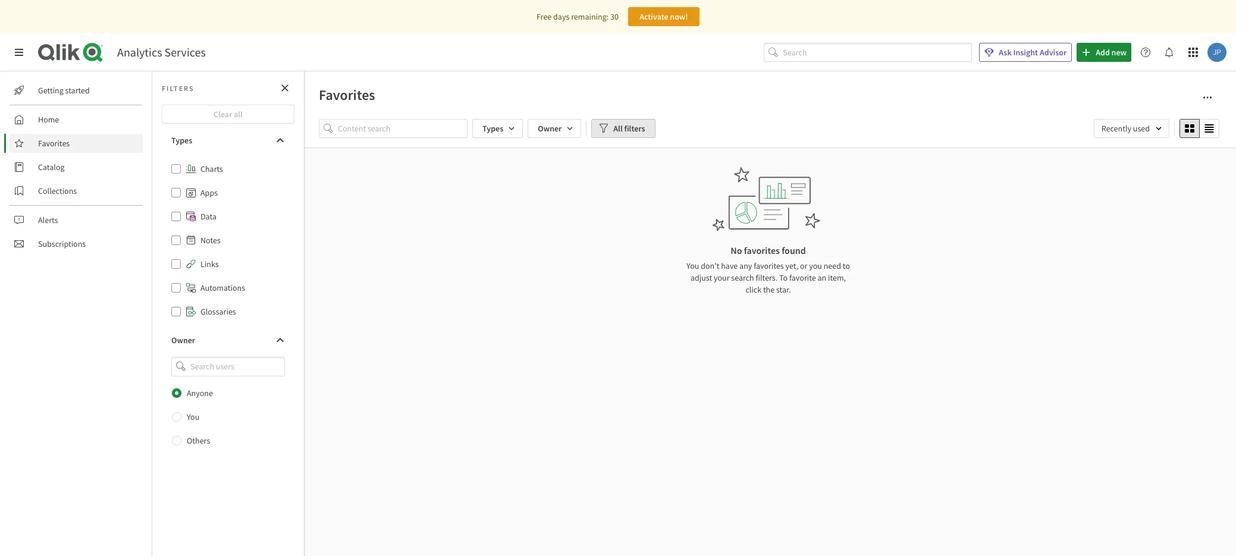 Task type: vqa. For each thing, say whether or not it's contained in the screenshot.
field
yes



Task type: describe. For each thing, give the bounding box(es) containing it.
analytics services
[[117, 45, 206, 59]]

ask
[[999, 47, 1012, 58]]

no
[[731, 244, 742, 256]]

Search text field
[[783, 43, 972, 62]]

the
[[763, 284, 775, 295]]

activate
[[640, 11, 668, 22]]

types button for the bottom owner dropdown button
[[162, 131, 294, 150]]

automations
[[200, 283, 245, 293]]

analytics
[[117, 45, 162, 59]]

you inside owner option group
[[187, 411, 199, 422]]

Search users text field
[[188, 357, 271, 376]]

favorites link
[[10, 134, 143, 153]]

Content search text field
[[338, 119, 468, 138]]

links
[[200, 259, 219, 269]]

0 vertical spatial favorites
[[744, 244, 780, 256]]

analytics services element
[[117, 45, 206, 59]]

charts
[[200, 164, 223, 174]]

1 vertical spatial favorites
[[754, 261, 784, 271]]

james peterson image
[[1207, 43, 1227, 62]]

home
[[38, 114, 59, 125]]

subscriptions
[[38, 239, 86, 249]]

adjust
[[691, 272, 712, 283]]

remaining:
[[571, 11, 609, 22]]

you inside the no favorites found you don't have any favorites yet, or you need to adjust your search filters. to favorite an item, click the star.
[[686, 261, 699, 271]]

catalog link
[[10, 158, 143, 177]]

recently
[[1101, 123, 1131, 134]]

navigation pane element
[[0, 76, 152, 258]]

don't
[[701, 261, 719, 271]]

catalog
[[38, 162, 65, 172]]

data
[[200, 211, 216, 222]]

filters
[[162, 84, 194, 92]]

item,
[[828, 272, 846, 283]]

add
[[1096, 47, 1110, 58]]

Recently used field
[[1094, 119, 1169, 138]]

apps
[[200, 187, 218, 198]]

recently used
[[1101, 123, 1150, 134]]

search
[[731, 272, 754, 283]]

add new button
[[1077, 43, 1131, 62]]

days
[[553, 11, 569, 22]]

0 vertical spatial owner button
[[528, 119, 581, 138]]

insight
[[1013, 47, 1038, 58]]

filters.
[[756, 272, 778, 283]]

all filters button
[[591, 119, 655, 138]]

owner option group
[[162, 381, 294, 452]]

add new
[[1096, 47, 1127, 58]]

activate now!
[[640, 11, 688, 22]]

to
[[779, 272, 788, 283]]

close sidebar menu image
[[14, 48, 24, 57]]

your
[[714, 272, 730, 283]]

types button for owner dropdown button to the top
[[472, 119, 523, 138]]

0 vertical spatial favorites
[[319, 86, 375, 104]]

types for types dropdown button related to the bottom owner dropdown button
[[171, 135, 192, 146]]

ask insight advisor button
[[979, 43, 1072, 62]]

subscriptions link
[[10, 234, 143, 253]]

now!
[[670, 11, 688, 22]]



Task type: locate. For each thing, give the bounding box(es) containing it.
more actions image
[[1203, 93, 1212, 102]]

1 horizontal spatial types button
[[472, 119, 523, 138]]

searchbar element
[[764, 43, 972, 62]]

owner button
[[528, 119, 581, 138], [162, 331, 294, 350]]

0 horizontal spatial owner
[[171, 335, 195, 346]]

advisor
[[1040, 47, 1067, 58]]

1 vertical spatial owner button
[[162, 331, 294, 350]]

1 horizontal spatial types
[[482, 123, 503, 134]]

1 vertical spatial types
[[171, 135, 192, 146]]

getting
[[38, 85, 64, 96]]

glossaries
[[200, 306, 236, 317]]

free
[[537, 11, 552, 22]]

yet,
[[785, 261, 798, 271]]

0 horizontal spatial favorites
[[38, 138, 70, 149]]

0 horizontal spatial owner button
[[162, 331, 294, 350]]

favorites inside navigation pane element
[[38, 138, 70, 149]]

getting started
[[38, 85, 90, 96]]

activate now! link
[[628, 7, 699, 26]]

types inside filters region
[[482, 123, 503, 134]]

favorites
[[744, 244, 780, 256], [754, 261, 784, 271]]

home link
[[10, 110, 143, 129]]

0 horizontal spatial types
[[171, 135, 192, 146]]

0 horizontal spatial you
[[187, 411, 199, 422]]

an
[[818, 272, 826, 283]]

to
[[843, 261, 850, 271]]

no favorites found you don't have any favorites yet, or you need to adjust your search filters. to favorite an item, click the star.
[[686, 244, 850, 295]]

filters
[[624, 123, 645, 134]]

any
[[739, 261, 752, 271]]

None field
[[162, 357, 294, 376]]

need
[[824, 261, 841, 271]]

services
[[164, 45, 206, 59]]

1 horizontal spatial owner
[[538, 123, 562, 134]]

1 horizontal spatial owner button
[[528, 119, 581, 138]]

click
[[746, 284, 761, 295]]

favorites up the any
[[744, 244, 780, 256]]

favorites
[[319, 86, 375, 104], [38, 138, 70, 149]]

0 vertical spatial types
[[482, 123, 503, 134]]

you up others
[[187, 411, 199, 422]]

30
[[610, 11, 619, 22]]

0 vertical spatial owner
[[538, 123, 562, 134]]

you
[[686, 261, 699, 271], [187, 411, 199, 422]]

1 horizontal spatial you
[[686, 261, 699, 271]]

free days remaining: 30
[[537, 11, 619, 22]]

anyone
[[187, 388, 213, 398]]

owner
[[538, 123, 562, 134], [171, 335, 195, 346]]

or
[[800, 261, 807, 271]]

all
[[613, 123, 623, 134]]

favorite
[[789, 272, 816, 283]]

0 horizontal spatial types button
[[162, 131, 294, 150]]

star.
[[776, 284, 791, 295]]

favorites up "filters."
[[754, 261, 784, 271]]

types
[[482, 123, 503, 134], [171, 135, 192, 146]]

others
[[187, 435, 210, 446]]

started
[[65, 85, 90, 96]]

notes
[[200, 235, 221, 246]]

you
[[809, 261, 822, 271]]

1 vertical spatial owner
[[171, 335, 195, 346]]

owner inside filters region
[[538, 123, 562, 134]]

filters region
[[319, 117, 1222, 140]]

used
[[1133, 123, 1150, 134]]

owner for the bottom owner dropdown button
[[171, 335, 195, 346]]

collections link
[[10, 181, 143, 200]]

all filters
[[613, 123, 645, 134]]

0 vertical spatial you
[[686, 261, 699, 271]]

alerts
[[38, 215, 58, 225]]

1 horizontal spatial favorites
[[319, 86, 375, 104]]

you up adjust
[[686, 261, 699, 271]]

1 vertical spatial favorites
[[38, 138, 70, 149]]

have
[[721, 261, 738, 271]]

owner for owner dropdown button to the top
[[538, 123, 562, 134]]

alerts link
[[10, 211, 143, 230]]

ask insight advisor
[[999, 47, 1067, 58]]

1 vertical spatial you
[[187, 411, 199, 422]]

new
[[1111, 47, 1127, 58]]

types button
[[472, 119, 523, 138], [162, 131, 294, 150]]

switch view group
[[1180, 119, 1219, 138]]

getting started link
[[10, 81, 143, 100]]

found
[[782, 244, 806, 256]]

collections
[[38, 186, 77, 196]]

types for owner dropdown button to the top's types dropdown button
[[482, 123, 503, 134]]



